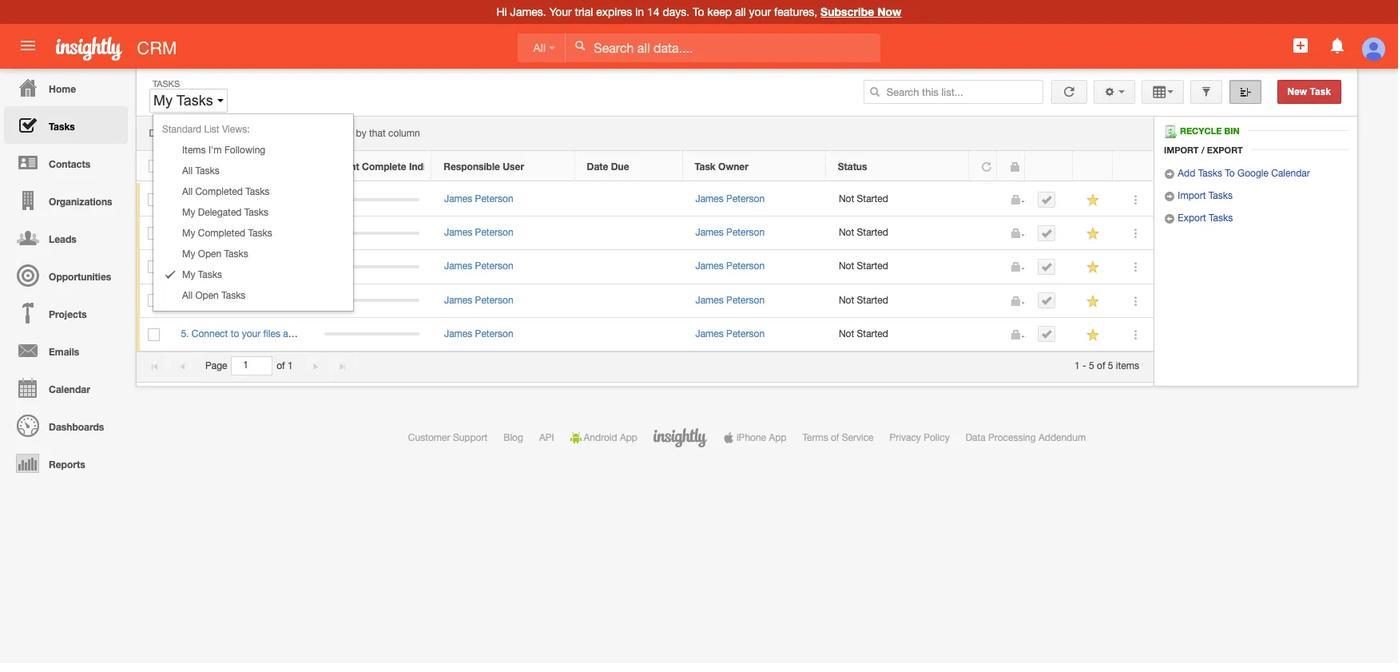 Task type: locate. For each thing, give the bounding box(es) containing it.
recycle
[[1180, 125, 1222, 136]]

app right android
[[620, 432, 638, 443]]

4 row from the top
[[137, 250, 1154, 284]]

my inside button
[[153, 93, 173, 109]]

started for 5. connect to your files and apps
[[857, 328, 888, 339]]

owner
[[718, 161, 749, 172]]

following image for 3. invite your team
[[1086, 260, 1101, 275]]

not for 4. save your emails
[[839, 294, 854, 306]]

and right the files
[[283, 328, 299, 339]]

0 vertical spatial following image
[[1086, 193, 1101, 208]]

3 started from the top
[[857, 261, 888, 272]]

not started for 2. add your customers
[[839, 227, 888, 238]]

0 vertical spatial import
[[1164, 145, 1199, 155]]

1 vertical spatial following image
[[1086, 226, 1101, 242]]

1 right "1" field on the left of page
[[288, 360, 293, 372]]

row containing 4. save your emails
[[137, 284, 1154, 318]]

show list view filters image
[[1201, 86, 1212, 97]]

new task link
[[1277, 80, 1342, 104]]

private task image for 2. add your customers
[[1010, 228, 1021, 239]]

3 not from the top
[[839, 261, 854, 272]]

1 horizontal spatial column
[[388, 128, 420, 139]]

row containing task name
[[137, 151, 1153, 181]]

my open tasks
[[182, 248, 248, 260]]

5 not started cell from the top
[[827, 318, 970, 352]]

by
[[356, 128, 367, 139]]

5 row from the top
[[137, 284, 1154, 318]]

my tasks for my tasks button at the left
[[153, 93, 217, 109]]

list
[[204, 124, 219, 135]]

contacts link
[[4, 144, 128, 181]]

my tasks link
[[153, 264, 353, 285]]

apps
[[302, 328, 323, 339]]

0 horizontal spatial calendar
[[49, 384, 90, 395]]

organizations
[[49, 196, 112, 208]]

projects link
[[4, 294, 128, 332]]

1 not started cell from the top
[[827, 183, 970, 217]]

leads link
[[4, 219, 128, 256]]

import right circle arrow right icon
[[1178, 190, 1206, 201]]

mark this task complete image for 4. save your emails
[[1041, 295, 1053, 306]]

2 not started from the top
[[839, 227, 888, 238]]

following image
[[1086, 260, 1101, 275], [1086, 327, 1101, 343]]

4 mark this task complete image from the top
[[1041, 329, 1053, 340]]

all down all tasks
[[182, 186, 193, 197]]

emails
[[237, 294, 265, 306]]

search image
[[869, 86, 880, 97]]

your down delegated
[[212, 227, 231, 238]]

row group containing 1. personalize your account
[[137, 183, 1154, 352]]

1 vertical spatial import
[[1178, 190, 1206, 201]]

james
[[444, 193, 472, 205], [695, 193, 724, 205], [444, 227, 472, 238], [695, 227, 724, 238], [444, 261, 472, 272], [695, 261, 724, 272], [444, 294, 472, 306], [695, 294, 724, 306], [444, 328, 472, 339], [695, 328, 724, 339]]

0 horizontal spatial export
[[1178, 213, 1206, 224]]

0% complete image for 3. invite your team
[[324, 265, 420, 268]]

0 horizontal spatial to
[[693, 6, 704, 18]]

6 row from the top
[[137, 318, 1154, 352]]

date
[[587, 161, 608, 172]]

leads
[[49, 233, 76, 245]]

0 horizontal spatial and
[[247, 128, 263, 139]]

privacy policy link
[[890, 432, 950, 443]]

2 vertical spatial following image
[[1086, 294, 1101, 309]]

add right circle arrow right image
[[1178, 168, 1196, 179]]

1 horizontal spatial calendar
[[1271, 168, 1310, 179]]

all down the 3.
[[182, 290, 193, 301]]

3 mark this task complete image from the top
[[1041, 295, 1053, 306]]

1 not from the top
[[839, 193, 854, 205]]

add tasks to google calendar
[[1175, 168, 1310, 179]]

3 not started cell from the top
[[827, 250, 970, 284]]

row containing 5. connect to your files and apps
[[137, 318, 1154, 352]]

to left keep
[[693, 6, 704, 18]]

all down james.
[[533, 41, 546, 54]]

0 horizontal spatial task
[[181, 161, 202, 172]]

your left the files
[[242, 328, 261, 339]]

calendar right google
[[1271, 168, 1310, 179]]

3. invite your team
[[181, 261, 260, 272]]

group
[[328, 128, 353, 139]]

2 started from the top
[[857, 227, 888, 238]]

your right save
[[216, 294, 234, 306]]

of right terms
[[831, 432, 839, 443]]

export
[[1207, 145, 1243, 155], [1178, 213, 1206, 224]]

items
[[1116, 360, 1139, 372]]

my tasks
[[153, 93, 217, 109], [182, 269, 222, 280]]

following image for 2. add your customers
[[1086, 226, 1101, 242]]

task down items
[[181, 161, 202, 172]]

2.
[[181, 227, 189, 238]]

3 private task image from the top
[[1010, 262, 1021, 273]]

import left /
[[1164, 145, 1199, 155]]

all inside 'link'
[[182, 186, 193, 197]]

4.
[[181, 294, 189, 306]]

name
[[204, 161, 231, 172]]

0 vertical spatial to
[[693, 6, 704, 18]]

3 row from the top
[[137, 217, 1154, 250]]

1 vertical spatial open
[[195, 290, 219, 301]]

1 row from the top
[[137, 151, 1153, 181]]

header
[[214, 128, 244, 139]]

all open tasks
[[182, 290, 246, 301]]

peterson
[[475, 193, 513, 205], [726, 193, 765, 205], [475, 227, 513, 238], [726, 227, 765, 238], [475, 261, 513, 272], [726, 261, 765, 272], [475, 294, 513, 306], [726, 294, 765, 306], [475, 328, 513, 339], [726, 328, 765, 339]]

invite
[[192, 261, 214, 272]]

1 vertical spatial completed
[[198, 228, 245, 239]]

1 started from the top
[[857, 193, 888, 205]]

1 5 from the left
[[1089, 360, 1094, 372]]

your for account
[[244, 193, 262, 205]]

add right 2.
[[192, 227, 209, 238]]

1 vertical spatial private task image
[[1010, 295, 1021, 306]]

my tasks button
[[149, 89, 227, 113]]

1 horizontal spatial 5
[[1108, 360, 1113, 372]]

not started
[[839, 193, 888, 205], [839, 227, 888, 238], [839, 261, 888, 272], [839, 294, 888, 306], [839, 328, 888, 339]]

1 app from the left
[[620, 432, 638, 443]]

0 vertical spatial open
[[198, 248, 221, 260]]

0 vertical spatial completed
[[195, 186, 243, 197]]

not for 1. personalize your account
[[839, 193, 854, 205]]

your right all
[[749, 6, 771, 18]]

calendar inside navigation
[[49, 384, 90, 395]]

task left owner
[[695, 161, 716, 172]]

my for my open tasks link
[[182, 248, 195, 260]]

1 vertical spatial and
[[283, 328, 299, 339]]

all open tasks link
[[153, 285, 353, 306]]

5 left items on the bottom of page
[[1108, 360, 1113, 372]]

drag a column header and drop it here to group by that column
[[149, 128, 420, 139]]

1 vertical spatial calendar
[[49, 384, 90, 395]]

2 private task image from the top
[[1010, 228, 1021, 239]]

open up invite at the left top
[[198, 248, 221, 260]]

not started for 4. save your emails
[[839, 294, 888, 306]]

column up items
[[180, 128, 212, 139]]

cell
[[575, 183, 683, 217], [970, 183, 998, 217], [1026, 183, 1074, 217], [575, 217, 683, 250], [970, 217, 998, 250], [1026, 217, 1074, 250], [575, 250, 683, 284], [970, 250, 998, 284], [1026, 250, 1074, 284], [575, 284, 683, 318], [970, 284, 998, 318], [1026, 284, 1074, 318], [312, 318, 432, 352], [575, 318, 683, 352], [970, 318, 998, 352], [1026, 318, 1074, 352]]

1 vertical spatial add
[[192, 227, 209, 238]]

row group
[[137, 183, 1154, 352]]

reports
[[49, 459, 85, 471]]

1 horizontal spatial app
[[769, 432, 787, 443]]

row
[[137, 151, 1153, 181], [137, 183, 1154, 217], [137, 217, 1154, 250], [137, 250, 1154, 284], [137, 284, 1154, 318], [137, 318, 1154, 352]]

completed up delegated
[[195, 186, 243, 197]]

0% complete image
[[324, 198, 420, 201], [324, 232, 420, 235], [324, 265, 420, 268], [324, 299, 420, 302]]

1 vertical spatial following image
[[1086, 327, 1101, 343]]

tasks inside "link"
[[198, 269, 222, 280]]

service
[[842, 432, 874, 443]]

not started cell for 2. add your customers
[[827, 217, 970, 250]]

1 mark this task complete image from the top
[[1041, 228, 1053, 239]]

2 row from the top
[[137, 183, 1154, 217]]

calendar up dashboards link
[[49, 384, 90, 395]]

open for all
[[195, 290, 219, 301]]

my delegated tasks
[[182, 207, 268, 218]]

1 vertical spatial my tasks
[[182, 269, 222, 280]]

task owner
[[695, 161, 749, 172]]

my tasks inside button
[[153, 93, 217, 109]]

3 0% complete image from the top
[[324, 265, 420, 268]]

0 horizontal spatial app
[[620, 432, 638, 443]]

circle arrow right image
[[1164, 191, 1175, 202]]

open
[[198, 248, 221, 260], [195, 290, 219, 301]]

started for 2. add your customers
[[857, 227, 888, 238]]

hi
[[497, 6, 507, 18]]

all down items
[[182, 165, 193, 177]]

private task image inside row group
[[1010, 295, 1021, 306]]

column
[[180, 128, 212, 139], [388, 128, 420, 139]]

private task image
[[1009, 161, 1020, 172], [1010, 295, 1021, 306]]

all
[[735, 6, 746, 18]]

0 vertical spatial to
[[317, 128, 326, 139]]

1 following image from the top
[[1086, 260, 1101, 275]]

1 0% complete image from the top
[[324, 198, 420, 201]]

android app
[[584, 432, 638, 443]]

to right connect
[[231, 328, 239, 339]]

your down "all tasks" link
[[244, 193, 262, 205]]

0 horizontal spatial column
[[180, 128, 212, 139]]

None checkbox
[[149, 160, 161, 172], [148, 328, 160, 341], [149, 160, 161, 172], [148, 328, 160, 341]]

4 0% complete image from the top
[[324, 299, 420, 302]]

1 vertical spatial to
[[1225, 168, 1235, 179]]

0 vertical spatial following image
[[1086, 260, 1101, 275]]

1 left -
[[1075, 360, 1080, 372]]

not started cell
[[827, 183, 970, 217], [827, 217, 970, 250], [827, 250, 970, 284], [827, 284, 970, 318], [827, 318, 970, 352]]

my tasks up the "all open tasks"
[[182, 269, 222, 280]]

opportunities
[[49, 271, 111, 283]]

app for iphone app
[[769, 432, 787, 443]]

4. save your emails link
[[181, 294, 273, 306]]

4 private task image from the top
[[1010, 329, 1021, 340]]

of right -
[[1097, 360, 1105, 372]]

standard list views: link
[[133, 119, 353, 140]]

task right new
[[1310, 86, 1331, 97]]

of right "1" field on the left of page
[[277, 360, 285, 372]]

all for all tasks
[[182, 165, 193, 177]]

2 not started cell from the top
[[827, 217, 970, 250]]

delegated
[[198, 207, 242, 218]]

and
[[247, 128, 263, 139], [283, 328, 299, 339]]

1 private task image from the top
[[1010, 194, 1021, 205]]

3 not started from the top
[[839, 261, 888, 272]]

dashboards link
[[4, 407, 128, 444]]

4 not from the top
[[839, 294, 854, 306]]

1 column from the left
[[180, 128, 212, 139]]

0% complete image for 1. personalize your account
[[324, 198, 420, 201]]

0 horizontal spatial 5
[[1089, 360, 1094, 372]]

5 right -
[[1089, 360, 1094, 372]]

2 5 from the left
[[1108, 360, 1113, 372]]

0 vertical spatial my tasks
[[153, 93, 217, 109]]

1 horizontal spatial add
[[1178, 168, 1196, 179]]

save
[[192, 294, 213, 306]]

1.
[[181, 193, 189, 205]]

2 following image from the top
[[1086, 226, 1101, 242]]

completed down delegated
[[198, 228, 245, 239]]

blog link
[[504, 432, 523, 443]]

2 mark this task complete image from the top
[[1041, 261, 1053, 272]]

export right 'circle arrow left' image
[[1178, 213, 1206, 224]]

mark this task complete image
[[1041, 228, 1053, 239], [1041, 261, 1053, 272], [1041, 295, 1053, 306], [1041, 329, 1053, 340]]

3 following image from the top
[[1086, 294, 1101, 309]]

2 horizontal spatial task
[[1310, 86, 1331, 97]]

to right here
[[317, 128, 326, 139]]

hi james. your trial expires in 14 days. to keep all your features, subscribe now
[[497, 5, 902, 18]]

export tasks link
[[1164, 213, 1233, 225]]

processing
[[988, 432, 1036, 443]]

2 0% complete image from the top
[[324, 232, 420, 235]]

2 following image from the top
[[1086, 327, 1101, 343]]

notifications image
[[1328, 36, 1347, 55]]

5 started from the top
[[857, 328, 888, 339]]

1 not started from the top
[[839, 193, 888, 205]]

terms
[[803, 432, 828, 443]]

new
[[1288, 86, 1307, 97]]

/
[[1201, 145, 1205, 155]]

1 field
[[232, 357, 272, 374]]

and up items i'm following link
[[247, 128, 263, 139]]

started for 4. save your emails
[[857, 294, 888, 306]]

None checkbox
[[148, 193, 160, 206], [148, 227, 160, 240], [148, 261, 160, 273], [148, 294, 160, 307], [148, 193, 160, 206], [148, 227, 160, 240], [148, 261, 160, 273], [148, 294, 160, 307]]

4 not started cell from the top
[[827, 284, 970, 318]]

emails link
[[4, 332, 128, 369]]

following image
[[1086, 193, 1101, 208], [1086, 226, 1101, 242], [1086, 294, 1101, 309]]

column right that
[[388, 128, 420, 139]]

to
[[317, 128, 326, 139], [231, 328, 239, 339]]

subscribe
[[821, 5, 874, 18]]

my
[[153, 93, 173, 109], [182, 207, 195, 218], [182, 228, 195, 239], [182, 248, 195, 260], [182, 269, 195, 280]]

1 horizontal spatial and
[[283, 328, 299, 339]]

my tasks inside "link"
[[182, 269, 222, 280]]

private task image
[[1010, 194, 1021, 205], [1010, 228, 1021, 239], [1010, 262, 1021, 273], [1010, 329, 1021, 340]]

tasks inside navigation
[[49, 121, 75, 133]]

your down my open tasks
[[217, 261, 236, 272]]

started
[[857, 193, 888, 205], [857, 227, 888, 238], [857, 261, 888, 272], [857, 294, 888, 306], [857, 328, 888, 339]]

to left google
[[1225, 168, 1235, 179]]

0 vertical spatial and
[[247, 128, 263, 139]]

2. add your customers link
[[181, 227, 286, 238]]

0 vertical spatial private task image
[[1009, 161, 1020, 172]]

recycle bin link
[[1164, 125, 1248, 138]]

4 started from the top
[[857, 294, 888, 306]]

here
[[296, 128, 314, 139]]

trial
[[575, 6, 593, 18]]

1 following image from the top
[[1086, 193, 1101, 208]]

0 vertical spatial add
[[1178, 168, 1196, 179]]

1 horizontal spatial task
[[695, 161, 716, 172]]

tasks
[[153, 79, 180, 89], [176, 93, 213, 109], [49, 121, 75, 133], [195, 165, 219, 177], [1198, 168, 1222, 179], [245, 186, 270, 197], [1209, 190, 1233, 201], [244, 207, 268, 218], [1209, 213, 1233, 224], [248, 228, 272, 239], [224, 248, 248, 260], [198, 269, 222, 280], [221, 290, 246, 301]]

app for android app
[[620, 432, 638, 443]]

private task image for 3. invite your team
[[1010, 262, 1021, 273]]

2 not from the top
[[839, 227, 854, 238]]

my tasks up the standard
[[153, 93, 217, 109]]

2 app from the left
[[769, 432, 787, 443]]

0 vertical spatial export
[[1207, 145, 1243, 155]]

completed inside 'link'
[[195, 186, 243, 197]]

5 not from the top
[[839, 328, 854, 339]]

calendar link
[[4, 369, 128, 407]]

app right the iphone
[[769, 432, 787, 443]]

import for import / export
[[1164, 145, 1199, 155]]

4 not started from the top
[[839, 294, 888, 306]]

1 vertical spatial to
[[231, 328, 239, 339]]

navigation
[[0, 69, 128, 482]]

my inside "link"
[[182, 269, 195, 280]]

export tasks
[[1175, 213, 1233, 224]]

james peterson link
[[444, 193, 513, 205], [695, 193, 765, 205], [444, 227, 513, 238], [695, 227, 765, 238], [444, 261, 513, 272], [695, 261, 765, 272], [444, 294, 513, 306], [695, 294, 765, 306], [444, 328, 513, 339], [695, 328, 765, 339]]

task
[[1310, 86, 1331, 97], [181, 161, 202, 172], [695, 161, 716, 172]]

customers
[[233, 227, 278, 238]]

show sidebar image
[[1240, 86, 1251, 97]]

open right 4.
[[195, 290, 219, 301]]

5 not started from the top
[[839, 328, 888, 339]]

export down bin
[[1207, 145, 1243, 155]]



Task type: describe. For each thing, give the bounding box(es) containing it.
subscribe now link
[[821, 5, 902, 18]]

home
[[49, 83, 76, 95]]

items i'm following
[[182, 145, 265, 156]]

1 horizontal spatial to
[[317, 128, 326, 139]]

android
[[584, 432, 617, 443]]

status
[[838, 161, 867, 172]]

your for team
[[217, 261, 236, 272]]

standard list views:
[[162, 124, 250, 135]]

iphone
[[737, 432, 766, 443]]

your
[[549, 6, 572, 18]]

support
[[453, 432, 488, 443]]

-
[[1083, 360, 1086, 372]]

api
[[539, 432, 554, 443]]

my completed tasks link
[[153, 223, 353, 244]]

views:
[[222, 124, 250, 135]]

completed for my
[[198, 228, 245, 239]]

navigation containing home
[[0, 69, 128, 482]]

your inside hi james. your trial expires in 14 days. to keep all your features, subscribe now
[[749, 6, 771, 18]]

row containing 3. invite your team
[[137, 250, 1154, 284]]

5. connect to your files and apps
[[181, 328, 323, 339]]

all tasks
[[182, 165, 219, 177]]

my tasks for "my tasks" "link"
[[182, 269, 222, 280]]

0 vertical spatial calendar
[[1271, 168, 1310, 179]]

all for all completed tasks
[[182, 186, 193, 197]]

cog image
[[1104, 86, 1116, 97]]

all completed tasks
[[182, 186, 270, 197]]

user
[[503, 161, 524, 172]]

customer support
[[408, 432, 488, 443]]

my for "my completed tasks" link
[[182, 228, 195, 239]]

0 horizontal spatial 1
[[288, 360, 293, 372]]

not started for 1. personalize your account
[[839, 193, 888, 205]]

completed for all
[[195, 186, 243, 197]]

following image for 1. personalize your account
[[1086, 193, 1101, 208]]

all link
[[517, 33, 566, 62]]

started for 1. personalize your account
[[857, 193, 888, 205]]

import tasks
[[1175, 190, 1233, 201]]

my open tasks link
[[153, 244, 353, 264]]

mark this task complete image
[[1041, 194, 1053, 205]]

not for 2. add your customers
[[839, 227, 854, 238]]

not started cell for 4. save your emails
[[827, 284, 970, 318]]

opportunities link
[[4, 256, 128, 294]]

your for customers
[[212, 227, 231, 238]]

days.
[[663, 6, 690, 18]]

all for all open tasks
[[182, 290, 193, 301]]

0% complete image for 4. save your emails
[[324, 299, 420, 302]]

2 column from the left
[[388, 128, 420, 139]]

my delegated tasks link
[[153, 202, 353, 223]]

2 horizontal spatial of
[[1097, 360, 1105, 372]]

5. connect to your files and apps link
[[181, 328, 331, 339]]

privacy
[[890, 432, 921, 443]]

indicator
[[409, 161, 450, 172]]

circle arrow left image
[[1164, 213, 1175, 225]]

14
[[647, 6, 660, 18]]

percent complete indicator responsible user
[[324, 161, 524, 172]]

0 horizontal spatial to
[[231, 328, 239, 339]]

1 horizontal spatial 1
[[1075, 360, 1080, 372]]

private task image for 1. personalize your account
[[1010, 194, 1021, 205]]

customer
[[408, 432, 450, 443]]

my for my tasks button at the left
[[153, 93, 173, 109]]

private task image for status
[[1009, 161, 1020, 172]]

it
[[288, 128, 293, 139]]

bin
[[1224, 125, 1240, 136]]

keep
[[707, 6, 732, 18]]

not started cell for 5. connect to your files and apps
[[827, 318, 970, 352]]

standard
[[162, 124, 201, 135]]

iphone app
[[737, 432, 787, 443]]

organizations link
[[4, 181, 128, 219]]

open for my
[[198, 248, 221, 260]]

my completed tasks
[[182, 228, 272, 239]]

all tasks link
[[153, 161, 353, 181]]

now
[[877, 5, 902, 18]]

following image for 5. connect to your files and apps
[[1086, 327, 1101, 343]]

date due
[[587, 161, 629, 172]]

row containing 2. add your customers
[[137, 217, 1154, 250]]

page
[[205, 360, 227, 372]]

task for task owner
[[695, 161, 716, 172]]

row containing 1. personalize your account
[[137, 183, 1154, 217]]

3.
[[181, 261, 189, 272]]

items i'm following link
[[153, 140, 353, 161]]

privacy policy
[[890, 432, 950, 443]]

not started cell for 3. invite your team
[[827, 250, 970, 284]]

tasks link
[[4, 106, 128, 144]]

drag
[[149, 128, 170, 139]]

tasks inside button
[[176, 93, 213, 109]]

1 horizontal spatial to
[[1225, 168, 1235, 179]]

iphone app link
[[723, 432, 787, 443]]

all for all
[[533, 41, 546, 54]]

not for 3. invite your team
[[839, 261, 854, 272]]

1 vertical spatial export
[[1178, 213, 1206, 224]]

data processing addendum link
[[966, 432, 1086, 443]]

refresh list image
[[1062, 86, 1077, 97]]

mark this task complete image for 5. connect to your files and apps
[[1041, 329, 1053, 340]]

android app link
[[570, 432, 638, 443]]

import for import tasks
[[1178, 190, 1206, 201]]

a
[[172, 128, 177, 139]]

not started for 5. connect to your files and apps
[[839, 328, 888, 339]]

customer support link
[[408, 432, 488, 443]]

import tasks link
[[1164, 190, 1233, 202]]

following
[[224, 145, 265, 156]]

all completed tasks link
[[153, 181, 353, 202]]

1 horizontal spatial of
[[831, 432, 839, 443]]

1. personalize your account
[[181, 193, 300, 205]]

reports link
[[4, 444, 128, 482]]

task for task name
[[181, 161, 202, 172]]

to inside hi james. your trial expires in 14 days. to keep all your features, subscribe now
[[693, 6, 704, 18]]

0% complete image for 2. add your customers
[[324, 232, 420, 235]]

policy
[[924, 432, 950, 443]]

items
[[182, 145, 206, 156]]

mark this task complete image for 2. add your customers
[[1041, 228, 1053, 239]]

started for 3. invite your team
[[857, 261, 888, 272]]

repeating task image
[[981, 161, 992, 172]]

white image
[[575, 40, 586, 51]]

1. personalize your account link
[[181, 193, 308, 205]]

1 horizontal spatial export
[[1207, 145, 1243, 155]]

data processing addendum
[[966, 432, 1086, 443]]

that
[[369, 128, 386, 139]]

not started cell for 1. personalize your account
[[827, 183, 970, 217]]

0 horizontal spatial of
[[277, 360, 285, 372]]

your for emails
[[216, 294, 234, 306]]

james.
[[510, 6, 546, 18]]

Search this list... text field
[[864, 80, 1043, 104]]

not started for 3. invite your team
[[839, 261, 888, 272]]

features,
[[774, 6, 818, 18]]

Search all data.... text field
[[566, 33, 881, 62]]

1 - 5 of 5 items
[[1075, 360, 1139, 372]]

personalize
[[192, 193, 241, 205]]

private task image for not started
[[1010, 295, 1021, 306]]

not for 5. connect to your files and apps
[[839, 328, 854, 339]]

google
[[1238, 168, 1269, 179]]

i'm
[[208, 145, 222, 156]]

following image for 4. save your emails
[[1086, 294, 1101, 309]]

my for my delegated tasks link
[[182, 207, 195, 218]]

add tasks to google calendar link
[[1164, 168, 1310, 180]]

mark this task complete image for 3. invite your team
[[1041, 261, 1053, 272]]

crm
[[137, 38, 177, 58]]

0 horizontal spatial add
[[192, 227, 209, 238]]

complete
[[362, 161, 406, 172]]

private task image for 5. connect to your files and apps
[[1010, 329, 1021, 340]]

contacts
[[49, 158, 90, 170]]

my for "my tasks" "link"
[[182, 269, 195, 280]]

circle arrow right image
[[1164, 169, 1175, 180]]



Task type: vqa. For each thing, say whether or not it's contained in the screenshot.
The 0% Complete image
yes



